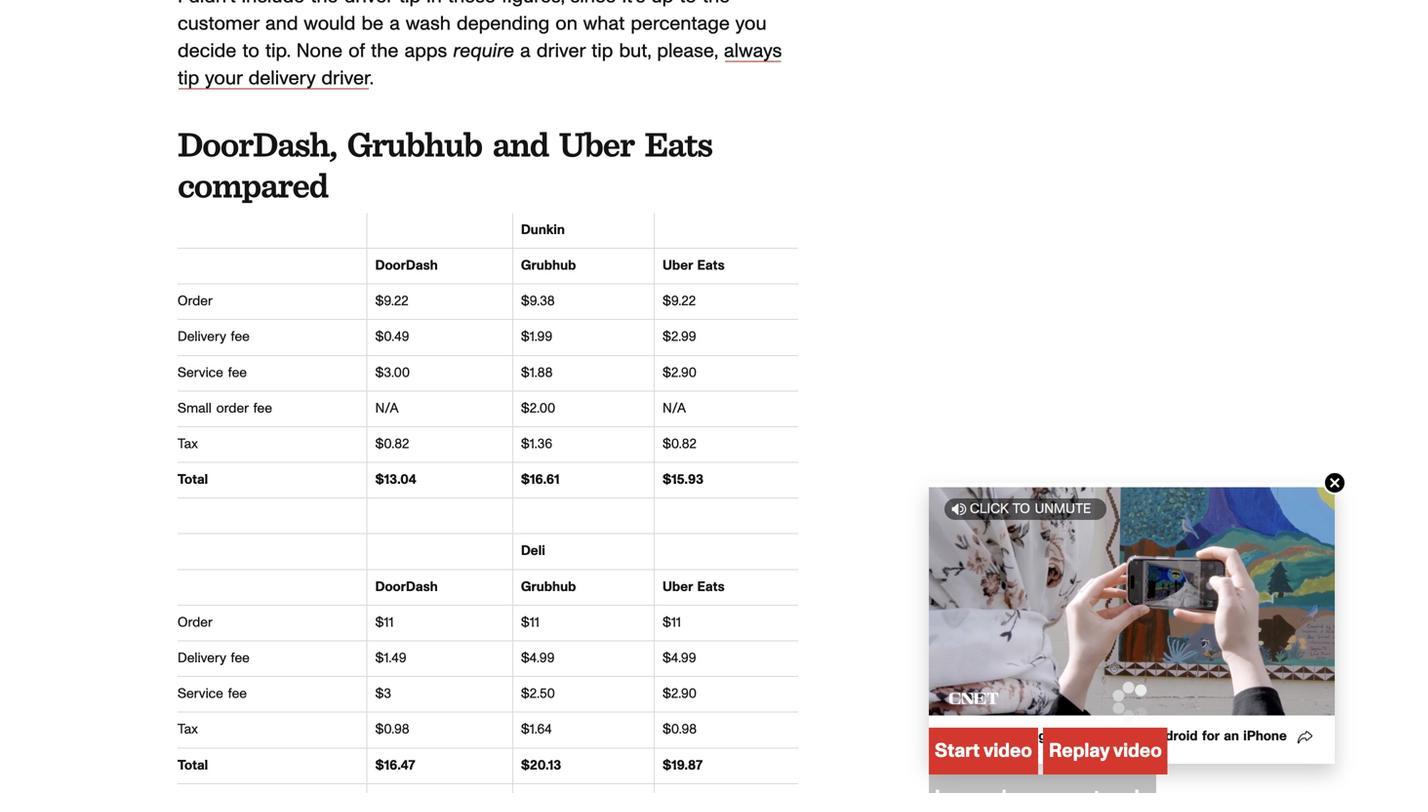 Task type: locate. For each thing, give the bounding box(es) containing it.
i left didn't
[[178, 0, 183, 6]]

1 service from the top
[[178, 366, 223, 380]]

0 horizontal spatial video
[[984, 742, 1033, 762]]

1 horizontal spatial $0.98
[[663, 724, 697, 737]]

tip
[[399, 0, 421, 6], [592, 41, 614, 61], [178, 69, 199, 88]]

1 vertical spatial driver
[[537, 41, 586, 61]]

1 horizontal spatial $0.82
[[663, 438, 697, 452]]

0 vertical spatial tip
[[399, 0, 421, 6]]

1 order from the top
[[178, 295, 213, 309]]

it's
[[623, 0, 646, 6]]

include
[[242, 0, 305, 6]]

grubhub down dunkin
[[521, 259, 576, 273]]

percentage
[[631, 14, 730, 34]]

video inside replay video button
[[1114, 742, 1163, 762]]

2 vertical spatial tip
[[178, 69, 199, 88]]

doordash
[[375, 259, 438, 273], [375, 581, 438, 594]]

0 horizontal spatial a
[[390, 14, 400, 34]]

$9.22 up $0.49
[[375, 295, 409, 309]]

1 $0.98 from the left
[[375, 724, 410, 737]]

n/a down $2.99 on the left of the page
[[663, 402, 686, 416]]

2 video from the left
[[1114, 742, 1163, 762]]

0 vertical spatial uber
[[559, 123, 634, 165]]

1 $2.90 from the top
[[663, 366, 697, 380]]

please,
[[657, 41, 718, 61]]

1 horizontal spatial and
[[493, 123, 549, 165]]

1 horizontal spatial video
[[1114, 742, 1163, 762]]

1 doordash from the top
[[375, 259, 438, 273]]

a inside i didn't include the driver tip in these figures, since it's up to the customer and would be a wash depending on what percentage you decide to tip. none of the apps
[[390, 14, 400, 34]]

1 horizontal spatial i
[[977, 730, 981, 744]]

deli
[[521, 545, 546, 559]]

0 horizontal spatial $9.22
[[375, 295, 409, 309]]

doordash, grubhub and uber eats compared element
[[178, 213, 799, 794]]

why i don't regret ditching my android for an iphone
[[945, 730, 1288, 744]]

1 vertical spatial i
[[977, 730, 981, 744]]

0 vertical spatial $2.90
[[663, 366, 697, 380]]

delivery for $1.49
[[178, 652, 226, 666]]

grubhub down deli on the bottom left
[[521, 581, 576, 594]]

0 vertical spatial and
[[265, 14, 298, 34]]

tip.
[[265, 41, 290, 61]]

1 horizontal spatial a
[[520, 41, 531, 61]]

2 horizontal spatial $11
[[663, 616, 681, 630]]

0 vertical spatial service
[[178, 366, 223, 380]]

be
[[362, 14, 384, 34]]

$2.50
[[521, 688, 555, 702]]

driver down of
[[322, 69, 370, 88]]

start video
[[935, 742, 1033, 762]]

1 horizontal spatial $4.99
[[663, 652, 697, 666]]

n/a
[[375, 402, 399, 416], [663, 402, 686, 416]]

the up would
[[311, 0, 338, 6]]

2 vertical spatial grubhub
[[521, 581, 576, 594]]

$16.47
[[375, 759, 416, 773]]

i didn't include the driver tip in these figures, since it's up to the customer and would be a wash depending on what percentage you decide to tip. none of the apps
[[178, 0, 767, 61]]

video inside start video button
[[984, 742, 1033, 762]]

total for $13.04
[[178, 474, 208, 487]]

$0.82 up $13.04
[[375, 438, 410, 452]]

2 order from the top
[[178, 616, 213, 630]]

small
[[178, 402, 212, 416]]

for
[[1203, 730, 1220, 744]]

driver
[[344, 0, 393, 6], [537, 41, 586, 61], [322, 69, 370, 88]]

0 vertical spatial service fee
[[178, 366, 247, 380]]

0 vertical spatial eats
[[645, 123, 712, 165]]

1 vertical spatial tip
[[592, 41, 614, 61]]

fee for $3
[[228, 688, 247, 702]]

0 vertical spatial grubhub
[[347, 123, 482, 165]]

0 horizontal spatial i
[[178, 0, 183, 6]]

2 horizontal spatial to
[[1013, 503, 1031, 517]]

1 horizontal spatial $11
[[521, 616, 540, 630]]

1 horizontal spatial $9.22
[[663, 295, 696, 309]]

a right "be"
[[390, 14, 400, 34]]

fee for $3.00
[[228, 366, 247, 380]]

2 vertical spatial driver
[[322, 69, 370, 88]]

i
[[178, 0, 183, 6], [977, 730, 981, 744]]

of
[[349, 41, 365, 61]]

2 $2.90 from the top
[[663, 688, 697, 702]]

grubhub
[[347, 123, 482, 165], [521, 259, 576, 273], [521, 581, 576, 594]]

to
[[680, 0, 697, 6], [243, 41, 260, 61], [1013, 503, 1031, 517]]

start
[[935, 742, 981, 762]]

1 delivery fee from the top
[[178, 331, 250, 344]]

2 uber eats from the top
[[663, 581, 725, 594]]

.
[[370, 69, 374, 88]]

0 vertical spatial doordash
[[375, 259, 438, 273]]

0 vertical spatial to
[[680, 0, 697, 6]]

eats
[[645, 123, 712, 165], [698, 259, 725, 273], [698, 581, 725, 594]]

0 horizontal spatial and
[[265, 14, 298, 34]]

driver inside i didn't include the driver tip in these figures, since it's up to the customer and would be a wash depending on what percentage you decide to tip. none of the apps
[[344, 0, 393, 6]]

2 service fee from the top
[[178, 688, 247, 702]]

0 vertical spatial order
[[178, 295, 213, 309]]

driver down on
[[537, 41, 586, 61]]

service fee
[[178, 366, 247, 380], [178, 688, 247, 702]]

video for start video
[[984, 742, 1033, 762]]

1 $0.82 from the left
[[375, 438, 410, 452]]

$1.49
[[375, 652, 407, 666]]

2 doordash from the top
[[375, 581, 438, 594]]

1 vertical spatial tax
[[178, 724, 198, 737]]

delivery
[[249, 69, 316, 88]]

require a driver tip but, please,
[[453, 41, 724, 61]]

to left tip.
[[243, 41, 260, 61]]

$0.82
[[375, 438, 410, 452], [663, 438, 697, 452]]

$2.90 up the $19.87
[[663, 688, 697, 702]]

2 vertical spatial to
[[1013, 503, 1031, 517]]

2 total from the top
[[178, 759, 208, 773]]

i right why
[[977, 730, 981, 744]]

tip down 'decide'
[[178, 69, 199, 88]]

delivery fee for $1.49
[[178, 652, 250, 666]]

2 $0.98 from the left
[[663, 724, 697, 737]]

the right of
[[371, 41, 399, 61]]

since
[[571, 0, 617, 6]]

0 vertical spatial delivery
[[178, 331, 226, 344]]

driver inside always tip your delivery driver
[[322, 69, 370, 88]]

$16.61
[[521, 474, 560, 487]]

1 horizontal spatial to
[[680, 0, 697, 6]]

0 horizontal spatial $11
[[375, 616, 394, 630]]

video
[[984, 742, 1033, 762], [1114, 742, 1163, 762]]

driver for always
[[322, 69, 370, 88]]

0 horizontal spatial $0.82
[[375, 438, 410, 452]]

the up percentage
[[703, 0, 730, 6]]

service for $3
[[178, 688, 223, 702]]

1 uber eats from the top
[[663, 259, 725, 273]]

1 vertical spatial total
[[178, 759, 208, 773]]

1 vertical spatial $2.90
[[663, 688, 697, 702]]

$2.90 down $2.99 on the left of the page
[[663, 366, 697, 380]]

don't
[[985, 730, 1018, 744]]

$0.98 up $16.47
[[375, 724, 410, 737]]

tax for $0.98
[[178, 724, 198, 737]]

$3
[[375, 688, 391, 702]]

0 vertical spatial i
[[178, 0, 183, 6]]

2 service from the top
[[178, 688, 223, 702]]

$11
[[375, 616, 394, 630], [521, 616, 540, 630], [663, 616, 681, 630]]

iphone
[[1244, 730, 1288, 744]]

0 horizontal spatial $4.99
[[521, 652, 555, 666]]

1 horizontal spatial n/a
[[663, 402, 686, 416]]

1 vertical spatial order
[[178, 616, 213, 630]]

to up percentage
[[680, 0, 697, 6]]

require
[[453, 41, 515, 61]]

compared
[[178, 164, 328, 206]]

0 horizontal spatial $0.98
[[375, 724, 410, 737]]

1 vertical spatial doordash
[[375, 581, 438, 594]]

tip down 'what'
[[592, 41, 614, 61]]

2 delivery from the top
[[178, 652, 226, 666]]

uber eats
[[663, 259, 725, 273], [663, 581, 725, 594]]

a down "depending"
[[520, 41, 531, 61]]

$9.22
[[375, 295, 409, 309], [663, 295, 696, 309]]

tax
[[178, 438, 198, 452], [178, 724, 198, 737]]

order for $11
[[178, 616, 213, 630]]

and down always tip your delivery driver link
[[493, 123, 549, 165]]

2 tax from the top
[[178, 724, 198, 737]]

1 tax from the top
[[178, 438, 198, 452]]

1 delivery from the top
[[178, 331, 226, 344]]

delivery
[[178, 331, 226, 344], [178, 652, 226, 666]]

1 vertical spatial service fee
[[178, 688, 247, 702]]

1 video from the left
[[984, 742, 1033, 762]]

1 vertical spatial a
[[520, 41, 531, 61]]

driver up "be"
[[344, 0, 393, 6]]

order
[[216, 402, 249, 416]]

doordash up $1.49
[[375, 581, 438, 594]]

1 horizontal spatial tip
[[399, 0, 421, 6]]

2 $11 from the left
[[521, 616, 540, 630]]

and inside doordash, grubhub and uber eats compared
[[493, 123, 549, 165]]

video for replay video
[[1114, 742, 1163, 762]]

$2.00
[[521, 402, 556, 416]]

grubhub down .
[[347, 123, 482, 165]]

the
[[311, 0, 338, 6], [703, 0, 730, 6], [371, 41, 399, 61]]

delivery fee for $0.49
[[178, 331, 250, 344]]

$1.36
[[521, 438, 553, 452]]

0 horizontal spatial to
[[243, 41, 260, 61]]

n/a down $3.00
[[375, 402, 399, 416]]

service fee for $3
[[178, 688, 247, 702]]

$0.98 up the $19.87
[[663, 724, 697, 737]]

0 vertical spatial a
[[390, 14, 400, 34]]

0 vertical spatial driver
[[344, 0, 393, 6]]

doordash up $0.49
[[375, 259, 438, 273]]

a
[[390, 14, 400, 34], [520, 41, 531, 61]]

$4.99
[[521, 652, 555, 666], [663, 652, 697, 666]]

to right click
[[1013, 503, 1031, 517]]

$0.82 up $15.93
[[663, 438, 697, 452]]

$2.90 for $2.50
[[663, 688, 697, 702]]

1 service fee from the top
[[178, 366, 247, 380]]

0 vertical spatial delivery fee
[[178, 331, 250, 344]]

1 vertical spatial uber eats
[[663, 581, 725, 594]]

1 vertical spatial delivery fee
[[178, 652, 250, 666]]

0 vertical spatial tax
[[178, 438, 198, 452]]

order
[[178, 295, 213, 309], [178, 616, 213, 630]]

$0.98
[[375, 724, 410, 737], [663, 724, 697, 737]]

$2.90
[[663, 366, 697, 380], [663, 688, 697, 702]]

these
[[448, 0, 496, 6]]

and inside i didn't include the driver tip in these figures, since it's up to the customer and would be a wash depending on what percentage you decide to tip. none of the apps
[[265, 14, 298, 34]]

0 horizontal spatial n/a
[[375, 402, 399, 416]]

0 vertical spatial uber eats
[[663, 259, 725, 273]]

and
[[265, 14, 298, 34], [493, 123, 549, 165]]

figures,
[[502, 0, 565, 6]]

1 vertical spatial and
[[493, 123, 549, 165]]

1 horizontal spatial the
[[371, 41, 399, 61]]

1 $4.99 from the left
[[521, 652, 555, 666]]

delivery fee
[[178, 331, 250, 344], [178, 652, 250, 666]]

1 vertical spatial delivery
[[178, 652, 226, 666]]

$9.22 up $2.99 on the left of the page
[[663, 295, 696, 309]]

$2.90 for $1.88
[[663, 366, 697, 380]]

apps
[[405, 41, 447, 61]]

total
[[178, 474, 208, 487], [178, 759, 208, 773]]

0 vertical spatial total
[[178, 474, 208, 487]]

1 total from the top
[[178, 474, 208, 487]]

$1.64
[[521, 724, 552, 737]]

service
[[178, 366, 223, 380], [178, 688, 223, 702]]

service for $3.00
[[178, 366, 223, 380]]

and down include
[[265, 14, 298, 34]]

uber inside doordash, grubhub and uber eats compared
[[559, 123, 634, 165]]

tip left in
[[399, 0, 421, 6]]

fee
[[231, 331, 250, 344], [228, 366, 247, 380], [253, 402, 272, 416], [231, 652, 250, 666], [228, 688, 247, 702]]

0 horizontal spatial tip
[[178, 69, 199, 88]]

2 delivery fee from the top
[[178, 652, 250, 666]]

1 vertical spatial service
[[178, 688, 223, 702]]

2 vertical spatial uber
[[663, 581, 693, 594]]

1 $11 from the left
[[375, 616, 394, 630]]



Task type: describe. For each thing, give the bounding box(es) containing it.
tip inside i didn't include the driver tip in these figures, since it's up to the customer and would be a wash depending on what percentage you decide to tip. none of the apps
[[399, 0, 421, 6]]

i inside i didn't include the driver tip in these figures, since it's up to the customer and would be a wash depending on what percentage you decide to tip. none of the apps
[[178, 0, 183, 6]]

$1.88
[[521, 366, 553, 380]]

$20.13
[[521, 759, 562, 773]]

2 $4.99 from the left
[[663, 652, 697, 666]]

2 horizontal spatial tip
[[592, 41, 614, 61]]

click to unmute
[[971, 503, 1092, 517]]

android
[[1149, 730, 1198, 744]]

unmute
[[1035, 503, 1092, 517]]

you
[[736, 14, 767, 34]]

$9.38
[[521, 295, 555, 309]]

$1.99
[[521, 331, 553, 344]]

on
[[556, 14, 578, 34]]

dunkin
[[521, 223, 565, 237]]

1 vertical spatial to
[[243, 41, 260, 61]]

but,
[[619, 41, 651, 61]]

$13.04
[[375, 474, 417, 487]]

your
[[205, 69, 243, 88]]

total for $16.47
[[178, 759, 208, 773]]

2 $0.82 from the left
[[663, 438, 697, 452]]

why
[[945, 730, 972, 744]]

depending
[[457, 14, 550, 34]]

2 vertical spatial eats
[[698, 581, 725, 594]]

decide
[[178, 41, 237, 61]]

1 vertical spatial grubhub
[[521, 259, 576, 273]]

customer
[[178, 14, 260, 34]]

start video button
[[930, 728, 1039, 775]]

1 vertical spatial uber
[[663, 259, 693, 273]]

replay
[[1050, 742, 1110, 762]]

replay video
[[1050, 742, 1163, 762]]

regret
[[1022, 730, 1065, 744]]

always tip your delivery driver link
[[178, 41, 782, 88]]

always tip your delivery driver
[[178, 41, 782, 88]]

didn't
[[189, 0, 236, 6]]

$15.93
[[663, 474, 704, 487]]

$2.99
[[663, 331, 697, 344]]

an
[[1225, 730, 1240, 744]]

doordash, grubhub and uber eats compared
[[178, 123, 712, 206]]

small order fee
[[178, 402, 272, 416]]

my
[[1126, 730, 1145, 744]]

fee for $1.49
[[231, 652, 250, 666]]

doordash,
[[178, 123, 337, 165]]

1 vertical spatial eats
[[698, 259, 725, 273]]

$0.49
[[375, 331, 409, 344]]

service fee for $3.00
[[178, 366, 247, 380]]

3 $11 from the left
[[663, 616, 681, 630]]

ditching
[[1069, 730, 1122, 744]]

2 n/a from the left
[[663, 402, 686, 416]]

2 horizontal spatial the
[[703, 0, 730, 6]]

eats inside doordash, grubhub and uber eats compared
[[645, 123, 712, 165]]

0 horizontal spatial the
[[311, 0, 338, 6]]

in
[[427, 0, 442, 6]]

click
[[971, 503, 1009, 517]]

up
[[652, 0, 674, 6]]

$19.87
[[663, 759, 703, 773]]

always
[[724, 41, 782, 61]]

wash
[[406, 14, 451, 34]]

driver for i
[[344, 0, 393, 6]]

delivery for $0.49
[[178, 331, 226, 344]]

order for $9.22
[[178, 295, 213, 309]]

$3.00
[[375, 366, 410, 380]]

tip inside always tip your delivery driver
[[178, 69, 199, 88]]

2 $9.22 from the left
[[663, 295, 696, 309]]

1 $9.22 from the left
[[375, 295, 409, 309]]

what
[[584, 14, 625, 34]]

none
[[296, 41, 343, 61]]

1 n/a from the left
[[375, 402, 399, 416]]

grubhub inside doordash, grubhub and uber eats compared
[[347, 123, 482, 165]]

tax for $0.82
[[178, 438, 198, 452]]

fee for $0.49
[[231, 331, 250, 344]]

would
[[304, 14, 356, 34]]

replay video button
[[1044, 728, 1168, 775]]



Task type: vqa. For each thing, say whether or not it's contained in the screenshot.
Driver in the I didn't include the driver tip in these figures, since it's up to the customer and would be a wash depending on what percentage you decide to tip. None of the apps
yes



